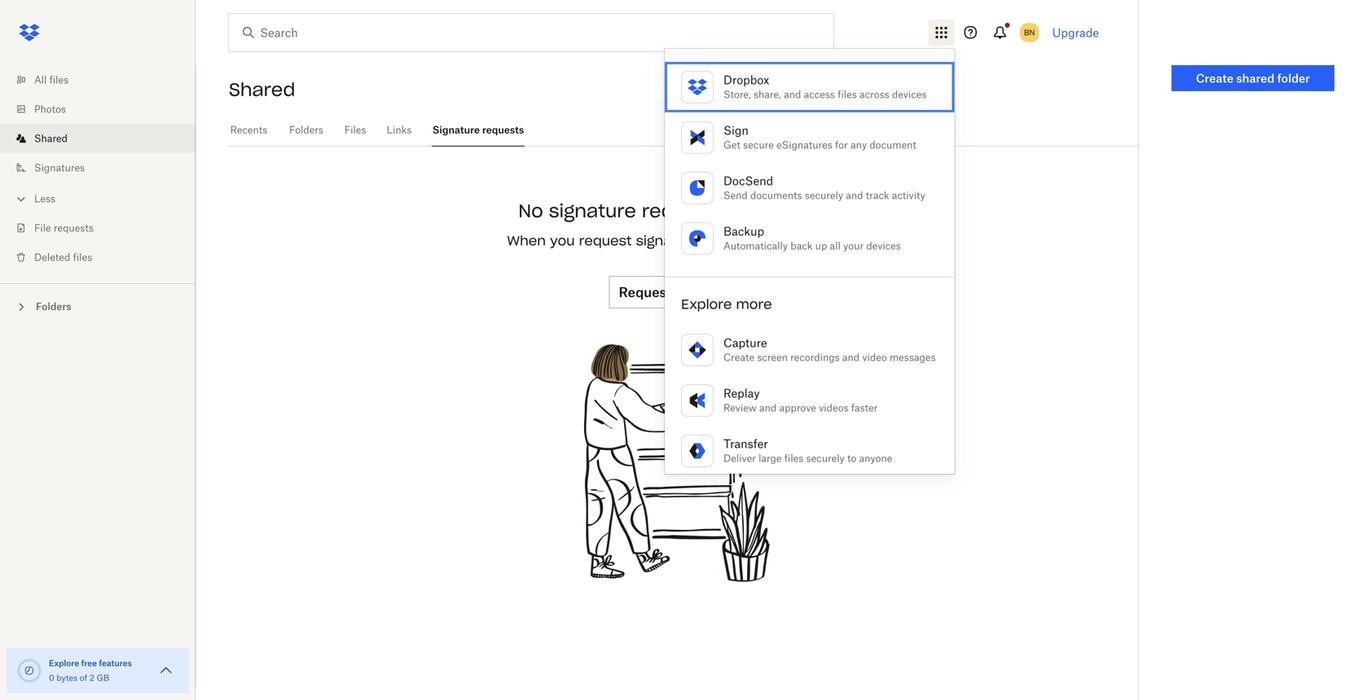 Task type: vqa. For each thing, say whether or not it's contained in the screenshot.
"appears"
no



Task type: describe. For each thing, give the bounding box(es) containing it.
no signature requests in progress
[[519, 200, 836, 223]]

illustration of an empty shelf image
[[555, 342, 800, 586]]

create inside button
[[1197, 71, 1234, 85]]

document
[[870, 139, 917, 151]]

recents
[[230, 124, 268, 136]]

shared list item
[[0, 124, 196, 153]]

when
[[507, 233, 546, 249]]

file requests link
[[13, 214, 196, 243]]

no
[[519, 200, 543, 223]]

for
[[835, 139, 848, 151]]

devices inside dropbox store, share, and access files across devices
[[892, 88, 927, 101]]

dropbox image
[[13, 16, 46, 49]]

sign
[[724, 123, 749, 137]]

devices inside backup automatically back up all your devices
[[867, 240, 901, 252]]

video
[[863, 352, 887, 364]]

gb
[[97, 674, 109, 684]]

securely inside transfer deliver large files securely to anyone
[[807, 453, 845, 465]]

get
[[724, 139, 741, 151]]

esignatures
[[777, 139, 833, 151]]

messages
[[890, 352, 936, 364]]

share,
[[754, 88, 782, 101]]

all
[[34, 74, 47, 86]]

request
[[579, 233, 632, 249]]

they'll
[[715, 233, 755, 249]]

back
[[791, 240, 813, 252]]

folder
[[1278, 71, 1311, 85]]

signature
[[549, 200, 637, 223]]

access
[[804, 88, 835, 101]]

photos
[[34, 103, 66, 115]]

recordings
[[791, 352, 840, 364]]

backup automatically back up all your devices
[[724, 225, 901, 252]]

signatures,
[[636, 233, 711, 249]]

to
[[848, 453, 857, 465]]

files inside transfer deliver large files securely to anyone
[[785, 453, 804, 465]]

documents
[[751, 190, 802, 202]]

links link
[[386, 114, 412, 144]]

folders inside tab list
[[289, 124, 323, 136]]

list containing all files
[[0, 55, 196, 284]]

store,
[[724, 88, 751, 101]]

files
[[345, 124, 366, 136]]

files inside dropbox store, share, and access files across devices
[[838, 88, 857, 101]]

and inside the replay review and approve videos faster
[[760, 402, 777, 414]]

activity
[[892, 190, 926, 202]]

your
[[844, 240, 864, 252]]

create shared folder button
[[1172, 65, 1335, 91]]

and inside 'capture create screen recordings and video messages'
[[843, 352, 860, 364]]

large
[[759, 453, 782, 465]]

explore for explore free features 0 bytes of 2 gb
[[49, 659, 79, 669]]

files link
[[344, 114, 367, 144]]

signature requests link
[[432, 114, 525, 144]]

1 horizontal spatial shared
[[229, 78, 295, 101]]

explore for explore more
[[681, 296, 732, 313]]

when you request signatures, they'll appear here.
[[507, 233, 847, 249]]

dropbox store, share, and access files across devices
[[724, 73, 927, 101]]

file requests
[[34, 222, 94, 234]]

faster
[[852, 402, 878, 414]]

folders button
[[0, 294, 196, 318]]

all files link
[[13, 65, 196, 95]]

in
[[731, 200, 748, 223]]

files right deleted
[[73, 251, 92, 264]]

replay
[[724, 387, 760, 401]]

less image
[[13, 191, 29, 207]]

signature
[[433, 124, 480, 136]]

signatures link
[[13, 153, 196, 183]]

capture create screen recordings and video messages
[[724, 336, 936, 364]]

signature requests
[[433, 124, 524, 136]]

create inside 'capture create screen recordings and video messages'
[[724, 352, 755, 364]]

recents link
[[229, 114, 269, 144]]

up
[[816, 240, 828, 252]]



Task type: locate. For each thing, give the bounding box(es) containing it.
1 vertical spatial folders
[[36, 301, 71, 313]]

backup
[[724, 225, 765, 238]]

send
[[724, 190, 748, 202]]

of
[[80, 674, 87, 684]]

requests right signature
[[482, 124, 524, 136]]

0 vertical spatial create
[[1197, 71, 1234, 85]]

tab list containing recents
[[229, 114, 1139, 147]]

and left video
[[843, 352, 860, 364]]

1 horizontal spatial explore
[[681, 296, 732, 313]]

and right the 'share,'
[[784, 88, 802, 101]]

0 horizontal spatial requests
[[54, 222, 94, 234]]

0 vertical spatial folders
[[289, 124, 323, 136]]

devices right your
[[867, 240, 901, 252]]

securely left to
[[807, 453, 845, 465]]

explore free features 0 bytes of 2 gb
[[49, 659, 132, 684]]

folders
[[289, 124, 323, 136], [36, 301, 71, 313]]

1 vertical spatial devices
[[867, 240, 901, 252]]

deleted files link
[[13, 243, 196, 272]]

devices right across
[[892, 88, 927, 101]]

all files
[[34, 74, 69, 86]]

1 vertical spatial create
[[724, 352, 755, 364]]

deliver
[[724, 453, 756, 465]]

folders link
[[288, 114, 325, 144]]

requests up 'when you request signatures, they'll appear here.'
[[642, 200, 725, 223]]

create down 'capture'
[[724, 352, 755, 364]]

list
[[0, 55, 196, 284]]

progress
[[753, 200, 836, 223]]

0 horizontal spatial folders
[[36, 301, 71, 313]]

transfer deliver large files securely to anyone
[[724, 437, 893, 465]]

files right large
[[785, 453, 804, 465]]

docsend send documents securely and track activity
[[724, 174, 926, 202]]

and left track
[[846, 190, 864, 202]]

0 horizontal spatial create
[[724, 352, 755, 364]]

folders inside 'button'
[[36, 301, 71, 313]]

videos
[[819, 402, 849, 414]]

transfer
[[724, 437, 768, 451]]

all
[[830, 240, 841, 252]]

files right all
[[49, 74, 69, 86]]

screen
[[757, 352, 788, 364]]

0 vertical spatial devices
[[892, 88, 927, 101]]

securely up backup automatically back up all your devices
[[805, 190, 844, 202]]

and right review
[[760, 402, 777, 414]]

you
[[550, 233, 575, 249]]

0 vertical spatial securely
[[805, 190, 844, 202]]

docsend
[[724, 174, 774, 188]]

capture
[[724, 336, 768, 350]]

requests for signature requests
[[482, 124, 524, 136]]

photos link
[[13, 95, 196, 124]]

files left across
[[838, 88, 857, 101]]

securely inside docsend send documents securely and track activity
[[805, 190, 844, 202]]

features
[[99, 659, 132, 669]]

shared down the photos
[[34, 132, 68, 145]]

0
[[49, 674, 54, 684]]

1 horizontal spatial folders
[[289, 124, 323, 136]]

less
[[34, 193, 55, 205]]

and
[[784, 88, 802, 101], [846, 190, 864, 202], [843, 352, 860, 364], [760, 402, 777, 414]]

free
[[81, 659, 97, 669]]

bytes
[[57, 674, 78, 684]]

requests right file
[[54, 222, 94, 234]]

any
[[851, 139, 867, 151]]

appear
[[759, 233, 808, 249]]

requests for file requests
[[54, 222, 94, 234]]

file
[[34, 222, 51, 234]]

explore left more
[[681, 296, 732, 313]]

1 horizontal spatial requests
[[482, 124, 524, 136]]

track
[[866, 190, 890, 202]]

review
[[724, 402, 757, 414]]

secure
[[743, 139, 774, 151]]

sign get secure esignatures for any document
[[724, 123, 917, 151]]

deleted files
[[34, 251, 92, 264]]

anyone
[[860, 453, 893, 465]]

here.
[[812, 233, 847, 249]]

create left shared
[[1197, 71, 1234, 85]]

shared link
[[13, 124, 196, 153]]

files
[[49, 74, 69, 86], [838, 88, 857, 101], [73, 251, 92, 264], [785, 453, 804, 465]]

across
[[860, 88, 890, 101]]

automatically
[[724, 240, 788, 252]]

and inside docsend send documents securely and track activity
[[846, 190, 864, 202]]

2 horizontal spatial requests
[[642, 200, 725, 223]]

1 vertical spatial explore
[[49, 659, 79, 669]]

explore up bytes
[[49, 659, 79, 669]]

2
[[89, 674, 94, 684]]

0 horizontal spatial shared
[[34, 132, 68, 145]]

explore inside explore free features 0 bytes of 2 gb
[[49, 659, 79, 669]]

and inside dropbox store, share, and access files across devices
[[784, 88, 802, 101]]

folders left files
[[289, 124, 323, 136]]

links
[[387, 124, 412, 136]]

devices
[[892, 88, 927, 101], [867, 240, 901, 252]]

shared up recents link
[[229, 78, 295, 101]]

explore more
[[681, 296, 772, 313]]

0 vertical spatial shared
[[229, 78, 295, 101]]

1 vertical spatial securely
[[807, 453, 845, 465]]

approve
[[780, 402, 817, 414]]

shared
[[1237, 71, 1275, 85]]

quota usage element
[[16, 659, 42, 685]]

0 vertical spatial explore
[[681, 296, 732, 313]]

create
[[1197, 71, 1234, 85], [724, 352, 755, 364]]

1 horizontal spatial create
[[1197, 71, 1234, 85]]

explore
[[681, 296, 732, 313], [49, 659, 79, 669]]

replay review and approve videos faster
[[724, 387, 878, 414]]

deleted
[[34, 251, 70, 264]]

dropbox
[[724, 73, 770, 87]]

1 vertical spatial shared
[[34, 132, 68, 145]]

0 horizontal spatial explore
[[49, 659, 79, 669]]

folders down deleted
[[36, 301, 71, 313]]

requests
[[482, 124, 524, 136], [642, 200, 725, 223], [54, 222, 94, 234]]

signatures
[[34, 162, 85, 174]]

shared inside 'list item'
[[34, 132, 68, 145]]

upgrade link
[[1053, 26, 1100, 40]]

upgrade
[[1053, 26, 1100, 40]]

tab list
[[229, 114, 1139, 147]]

more
[[736, 296, 772, 313]]

create shared folder
[[1197, 71, 1311, 85]]



